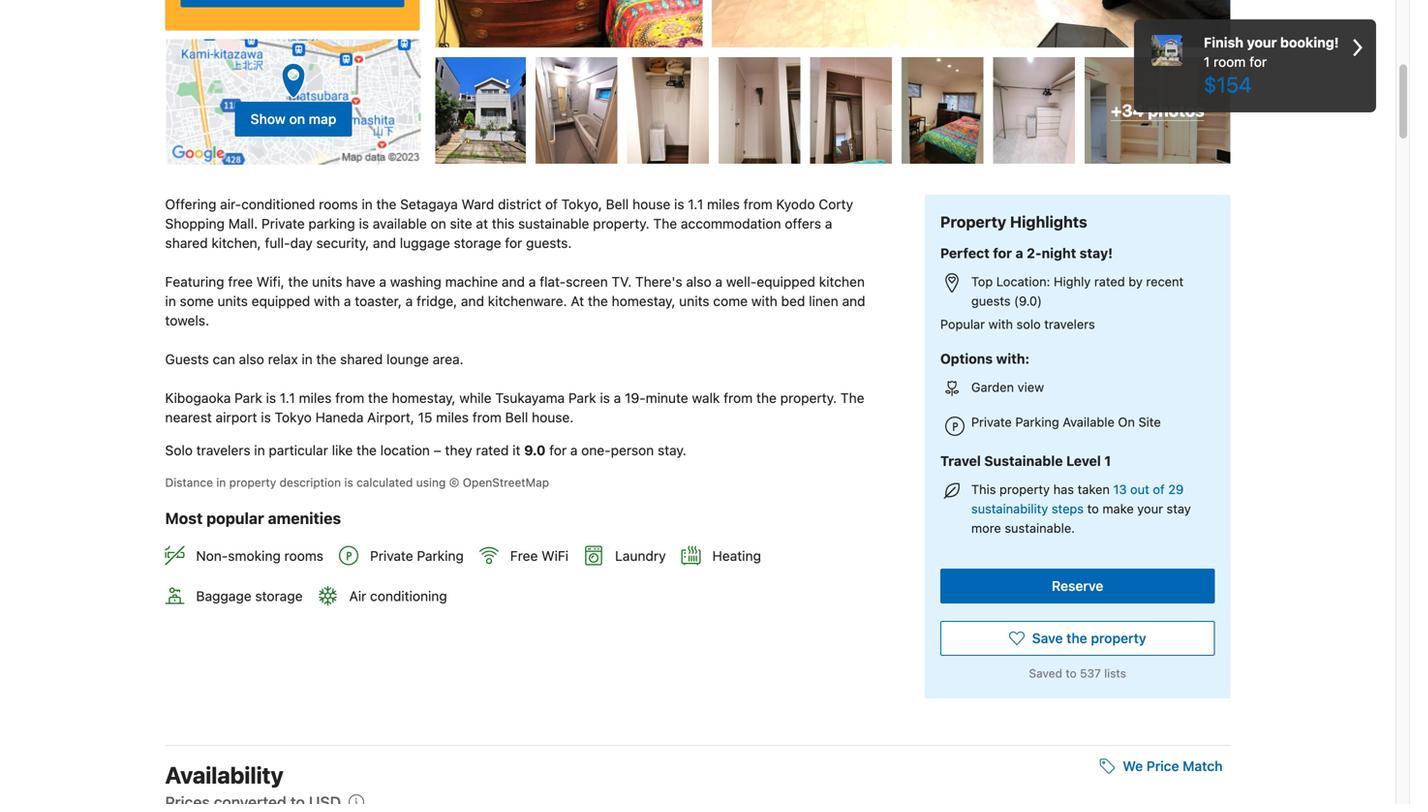 Task type: describe. For each thing, give the bounding box(es) containing it.
popular
[[206, 509, 264, 527]]

a left 19-
[[614, 390, 621, 406]]

non-smoking rooms
[[196, 548, 324, 564]]

on inside section
[[289, 111, 305, 127]]

29
[[1168, 482, 1184, 497]]

setagaya
[[400, 196, 458, 212]]

the up airport,
[[368, 390, 388, 406]]

with:
[[996, 351, 1030, 367]]

linen
[[809, 293, 839, 309]]

2 horizontal spatial with
[[989, 317, 1013, 331]]

description
[[280, 475, 341, 489]]

is down like
[[344, 475, 353, 489]]

private for private parking
[[370, 548, 413, 564]]

top
[[971, 274, 993, 289]]

in right relax at left top
[[302, 351, 313, 367]]

2 park from the left
[[569, 390, 596, 406]]

match
[[1183, 758, 1223, 774]]

the right relax at left top
[[316, 351, 337, 367]]

is up the security,
[[359, 215, 369, 231]]

air conditioning
[[349, 588, 447, 604]]

0 horizontal spatial travelers
[[196, 442, 250, 458]]

finish your booking! 1 room for $154
[[1204, 34, 1339, 97]]

it
[[513, 442, 521, 458]]

solo
[[1017, 317, 1041, 331]]

amenities
[[268, 509, 341, 527]]

level
[[1067, 453, 1101, 469]]

show
[[250, 111, 286, 127]]

1 vertical spatial rated
[[476, 442, 509, 458]]

featuring
[[165, 273, 224, 289]]

0 horizontal spatial with
[[314, 293, 340, 309]]

machine
[[445, 273, 498, 289]]

property for distance
[[229, 475, 276, 489]]

baggage
[[196, 588, 252, 604]]

2 horizontal spatial miles
[[707, 196, 740, 212]]

and up kitchenware.
[[502, 273, 525, 289]]

out
[[1131, 482, 1150, 497]]

flat-
[[540, 273, 566, 289]]

for inside finish your booking! 1 room for $154
[[1250, 54, 1267, 70]]

the inside dropdown button
[[1067, 630, 1088, 646]]

nearest
[[165, 409, 212, 425]]

offering
[[165, 196, 216, 212]]

fridge,
[[417, 293, 457, 309]]

+34
[[1111, 100, 1144, 120]]

offers
[[785, 215, 822, 231]]

a left one-
[[570, 442, 578, 458]]

parking for private parking available on site
[[1016, 415, 1060, 429]]

1 horizontal spatial property.
[[780, 390, 837, 406]]

save
[[1032, 630, 1063, 646]]

1 for finish your booking! 1 room for $154
[[1204, 54, 1210, 70]]

map
[[309, 111, 337, 127]]

screen
[[566, 273, 608, 289]]

distance in property description is calculated using © openstreetmap
[[165, 475, 549, 489]]

rightchevron image
[[1353, 33, 1363, 62]]

minute
[[646, 390, 688, 406]]

sustainable.
[[1005, 521, 1075, 535]]

from up accommodation
[[744, 196, 773, 212]]

ward
[[462, 196, 494, 212]]

day
[[290, 235, 313, 251]]

sustainability
[[971, 501, 1048, 516]]

©
[[449, 475, 460, 489]]

openstreetmap
[[463, 475, 549, 489]]

the up available
[[376, 196, 397, 212]]

towels.
[[165, 312, 209, 328]]

room
[[1214, 54, 1246, 70]]

heating
[[713, 548, 761, 564]]

conditioned
[[241, 196, 315, 212]]

storage inside offering air-conditioned rooms in the setagaya ward district of tokyo, bell house is 1.1 miles from kyodo corty shopping mall. private parking is available on site at this sustainable property. the accommodation offers a shared kitchen, full-day security, and luggage storage for guests. featuring free wifi, the units have a washing machine and a flat-screen tv. there's also a well-equipped kitchen in some units equipped with a toaster, a fridge, and kitchenware. at the homestay, units come with bed linen and towels. guests can also relax in the shared lounge area. kibogaoka park is 1.1 miles from the homestay, while tsukayama park is a 19-minute walk from the property. the nearest airport is tokyo haneda airport, 15 miles from bell house.
[[454, 235, 501, 251]]

from down "while" in the left of the page
[[473, 409, 502, 425]]

13 out of 29 sustainability steps link
[[971, 482, 1184, 516]]

most
[[165, 509, 203, 527]]

rooms inside offering air-conditioned rooms in the setagaya ward district of tokyo, bell house is 1.1 miles from kyodo corty shopping mall. private parking is available on site at this sustainable property. the accommodation offers a shared kitchen, full-day security, and luggage storage for guests. featuring free wifi, the units have a washing machine and a flat-screen tv. there's also a well-equipped kitchen in some units equipped with a toaster, a fridge, and kitchenware. at the homestay, units come with bed linen and towels. guests can also relax in the shared lounge area. kibogaoka park is 1.1 miles from the homestay, while tsukayama park is a 19-minute walk from the property. the nearest airport is tokyo haneda airport, 15 miles from bell house.
[[319, 196, 358, 212]]

full-
[[265, 235, 290, 251]]

kitchen
[[819, 273, 865, 289]]

in right distance
[[216, 475, 226, 489]]

13
[[1113, 482, 1127, 497]]

haneda
[[315, 409, 364, 425]]

the right like
[[357, 442, 377, 458]]

by
[[1129, 274, 1143, 289]]

0 horizontal spatial the
[[653, 215, 677, 231]]

on inside offering air-conditioned rooms in the setagaya ward district of tokyo, bell house is 1.1 miles from kyodo corty shopping mall. private parking is available on site at this sustainable property. the accommodation offers a shared kitchen, full-day security, and luggage storage for guests. featuring free wifi, the units have a washing machine and a flat-screen tv. there's also a well-equipped kitchen in some units equipped with a toaster, a fridge, and kitchenware. at the homestay, units come with bed linen and towels. guests can also relax in the shared lounge area. kibogaoka park is 1.1 miles from the homestay, while tsukayama park is a 19-minute walk from the property. the nearest airport is tokyo haneda airport, 15 miles from bell house.
[[431, 215, 446, 231]]

2 vertical spatial miles
[[436, 409, 469, 425]]

we price match
[[1123, 758, 1223, 774]]

saved
[[1029, 667, 1063, 680]]

toaster,
[[355, 293, 402, 309]]

availability
[[165, 761, 284, 789]]

airport
[[216, 409, 257, 425]]

offering air-conditioned rooms in the setagaya ward district of tokyo, bell house is 1.1 miles from kyodo corty shopping mall. private parking is available on site at this sustainable property. the accommodation offers a shared kitchen, full-day security, and luggage storage for guests. featuring free wifi, the units have a washing machine and a flat-screen tv. there's also a well-equipped kitchen in some units equipped with a toaster, a fridge, and kitchenware. at the homestay, units come with bed linen and towels. guests can also relax in the shared lounge area. kibogaoka park is 1.1 miles from the homestay, while tsukayama park is a 19-minute walk from the property. the nearest airport is tokyo haneda airport, 15 miles from bell house.
[[165, 196, 869, 425]]

and down 'machine'
[[461, 293, 484, 309]]

like
[[332, 442, 353, 458]]

solo
[[165, 442, 193, 458]]

perfect
[[940, 245, 990, 261]]

solo travelers in particular like the location – they rated it 9.0 for a one-person stay.
[[165, 442, 687, 458]]

relax
[[268, 351, 298, 367]]

options with:
[[940, 351, 1030, 367]]

wifi
[[542, 548, 569, 564]]

your inside finish your booking! 1 room for $154
[[1247, 34, 1277, 50]]

0 horizontal spatial equipped
[[252, 293, 310, 309]]

a down washing in the left top of the page
[[406, 293, 413, 309]]

19-
[[625, 390, 646, 406]]

and down available
[[373, 235, 396, 251]]

reserve
[[1052, 578, 1104, 594]]

bed
[[781, 293, 805, 309]]

a down have
[[344, 293, 351, 309]]

1 vertical spatial rooms
[[284, 548, 324, 564]]

booking!
[[1281, 34, 1339, 50]]

while
[[459, 390, 492, 406]]

private parking available on site
[[971, 415, 1161, 429]]

1 vertical spatial homestay,
[[392, 390, 456, 406]]

site
[[1139, 415, 1161, 429]]

1 horizontal spatial equipped
[[757, 273, 816, 289]]

there's
[[635, 273, 683, 289]]

1 vertical spatial also
[[239, 351, 264, 367]]

air-
[[220, 196, 241, 212]]

stay
[[1167, 501, 1191, 516]]

accommodation
[[681, 215, 781, 231]]

for left 2-
[[993, 245, 1012, 261]]

air
[[349, 588, 366, 604]]

has
[[1054, 482, 1074, 497]]

0 horizontal spatial property.
[[593, 215, 650, 231]]

1 horizontal spatial property
[[1000, 482, 1050, 497]]

options
[[940, 351, 993, 367]]

is up tokyo on the left of the page
[[266, 390, 276, 406]]

house.
[[532, 409, 574, 425]]

1 horizontal spatial with
[[752, 293, 778, 309]]

to inside to make your stay more sustainable.
[[1087, 501, 1099, 516]]

saved to 537 lists
[[1029, 667, 1127, 680]]



Task type: locate. For each thing, give the bounding box(es) containing it.
15
[[418, 409, 432, 425]]

1 left room
[[1204, 54, 1210, 70]]

with left toaster,
[[314, 293, 340, 309]]

parking down view
[[1016, 415, 1060, 429]]

of up 'sustainable'
[[545, 196, 558, 212]]

0 vertical spatial storage
[[454, 235, 501, 251]]

for right room
[[1250, 54, 1267, 70]]

0 vertical spatial parking
[[1016, 415, 1060, 429]]

1 inside finish your booking! 1 room for $154
[[1204, 54, 1210, 70]]

sustainable
[[518, 215, 589, 231]]

house
[[633, 196, 671, 212]]

property up most popular amenities
[[229, 475, 276, 489]]

on down setagaya
[[431, 215, 446, 231]]

1 horizontal spatial park
[[569, 390, 596, 406]]

equipped
[[757, 273, 816, 289], [252, 293, 310, 309]]

1 horizontal spatial rated
[[1095, 274, 1125, 289]]

tsukayama
[[495, 390, 565, 406]]

0 vertical spatial on
[[289, 111, 305, 127]]

property up sustainability
[[1000, 482, 1050, 497]]

rooms down amenities
[[284, 548, 324, 564]]

is right house
[[674, 196, 684, 212]]

$154
[[1204, 72, 1252, 97]]

0 horizontal spatial units
[[218, 293, 248, 309]]

with left bed
[[752, 293, 778, 309]]

0 horizontal spatial storage
[[255, 588, 303, 604]]

show on map section
[[157, 0, 428, 165]]

1 vertical spatial your
[[1138, 501, 1163, 516]]

sustainable
[[984, 453, 1063, 469]]

2 horizontal spatial property
[[1091, 630, 1147, 646]]

property
[[940, 212, 1007, 231]]

location
[[380, 442, 430, 458]]

from right walk
[[724, 390, 753, 406]]

1 vertical spatial storage
[[255, 588, 303, 604]]

0 vertical spatial homestay,
[[612, 293, 676, 309]]

0 vertical spatial also
[[686, 273, 712, 289]]

top location: highly rated by recent guests (9.0)
[[971, 274, 1184, 308]]

(9.0)
[[1014, 294, 1042, 308]]

park up airport
[[235, 390, 262, 406]]

park
[[235, 390, 262, 406], [569, 390, 596, 406]]

a up come
[[715, 273, 723, 289]]

on left map
[[289, 111, 305, 127]]

to left the 537
[[1066, 667, 1077, 680]]

0 horizontal spatial your
[[1138, 501, 1163, 516]]

–
[[434, 442, 441, 458]]

show on map
[[250, 111, 337, 127]]

0 vertical spatial property.
[[593, 215, 650, 231]]

miles up tokyo on the left of the page
[[299, 390, 332, 406]]

1 horizontal spatial private
[[370, 548, 413, 564]]

homestay, up the 15
[[392, 390, 456, 406]]

1 horizontal spatial storage
[[454, 235, 501, 251]]

highlights
[[1010, 212, 1088, 231]]

0 horizontal spatial private
[[262, 215, 305, 231]]

1 horizontal spatial units
[[312, 273, 342, 289]]

shared left the lounge
[[340, 351, 383, 367]]

1 horizontal spatial homestay,
[[612, 293, 676, 309]]

your right 'finish'
[[1247, 34, 1277, 50]]

1 horizontal spatial parking
[[1016, 415, 1060, 429]]

we price match button
[[1092, 749, 1231, 784]]

in up 'towels.'
[[165, 293, 176, 309]]

storage down the non-smoking rooms at the bottom left of page
[[255, 588, 303, 604]]

1 vertical spatial on
[[431, 215, 446, 231]]

0 horizontal spatial 1.1
[[280, 390, 295, 406]]

parking for private parking
[[417, 548, 464, 564]]

from up haneda on the bottom left
[[335, 390, 364, 406]]

stay.
[[658, 442, 687, 458]]

also
[[686, 273, 712, 289], [239, 351, 264, 367]]

1 vertical spatial bell
[[505, 409, 528, 425]]

private
[[262, 215, 305, 231], [971, 415, 1012, 429], [370, 548, 413, 564]]

0 horizontal spatial homestay,
[[392, 390, 456, 406]]

district
[[498, 196, 542, 212]]

0 horizontal spatial also
[[239, 351, 264, 367]]

equipped up bed
[[757, 273, 816, 289]]

0 horizontal spatial to
[[1066, 667, 1077, 680]]

storage
[[454, 235, 501, 251], [255, 588, 303, 604]]

0 vertical spatial shared
[[165, 235, 208, 251]]

perfect for a 2-night stay!
[[940, 245, 1113, 261]]

0 horizontal spatial shared
[[165, 235, 208, 251]]

guests.
[[526, 235, 572, 251]]

private down garden
[[971, 415, 1012, 429]]

private for private parking available on site
[[971, 415, 1012, 429]]

1 vertical spatial the
[[841, 390, 865, 406]]

a down 'corty'
[[825, 215, 833, 231]]

available
[[1063, 415, 1115, 429]]

0 vertical spatial bell
[[606, 196, 629, 212]]

miles
[[707, 196, 740, 212], [299, 390, 332, 406], [436, 409, 469, 425]]

units left come
[[679, 293, 710, 309]]

also right there's in the left of the page
[[686, 273, 712, 289]]

1 horizontal spatial the
[[841, 390, 865, 406]]

storage down at
[[454, 235, 501, 251]]

0 horizontal spatial rated
[[476, 442, 509, 458]]

area.
[[433, 351, 464, 367]]

well-
[[726, 273, 757, 289]]

on
[[1118, 415, 1135, 429]]

bell down 'tsukayama' on the left of the page
[[505, 409, 528, 425]]

1 horizontal spatial of
[[1153, 482, 1165, 497]]

1 vertical spatial private
[[971, 415, 1012, 429]]

0 vertical spatial 1.1
[[688, 196, 704, 212]]

miles right the 15
[[436, 409, 469, 425]]

2 vertical spatial private
[[370, 548, 413, 564]]

save the property button
[[940, 621, 1215, 656]]

your down out
[[1138, 501, 1163, 516]]

0 vertical spatial to
[[1087, 501, 1099, 516]]

bell left house
[[606, 196, 629, 212]]

1 right level
[[1105, 453, 1111, 469]]

private up air conditioning
[[370, 548, 413, 564]]

one-
[[581, 442, 611, 458]]

a up toaster,
[[379, 273, 387, 289]]

the right walk
[[757, 390, 777, 406]]

1 vertical spatial equipped
[[252, 293, 310, 309]]

1 horizontal spatial shared
[[340, 351, 383, 367]]

0 vertical spatial the
[[653, 215, 677, 231]]

show on map button
[[165, 38, 422, 165], [235, 102, 352, 137]]

we
[[1123, 758, 1143, 774]]

1 vertical spatial to
[[1066, 667, 1077, 680]]

equipped down wifi,
[[252, 293, 310, 309]]

1 park from the left
[[235, 390, 262, 406]]

1 horizontal spatial your
[[1247, 34, 1277, 50]]

1 for travel sustainable level  1
[[1105, 453, 1111, 469]]

1 vertical spatial property.
[[780, 390, 837, 406]]

is left 19-
[[600, 390, 610, 406]]

particular
[[269, 442, 328, 458]]

0 vertical spatial of
[[545, 196, 558, 212]]

1 horizontal spatial to
[[1087, 501, 1099, 516]]

view
[[1018, 380, 1044, 394]]

1 vertical spatial shared
[[340, 351, 383, 367]]

of left 29
[[1153, 482, 1165, 497]]

rooms up parking
[[319, 196, 358, 212]]

0 horizontal spatial property
[[229, 475, 276, 489]]

tokyo
[[275, 409, 312, 425]]

for inside offering air-conditioned rooms in the setagaya ward district of tokyo, bell house is 1.1 miles from kyodo corty shopping mall. private parking is available on site at this sustainable property. the accommodation offers a shared kitchen, full-day security, and luggage storage for guests. featuring free wifi, the units have a washing machine and a flat-screen tv. there's also a well-equipped kitchen in some units equipped with a toaster, a fridge, and kitchenware. at the homestay, units come with bed linen and towels. guests can also relax in the shared lounge area. kibogaoka park is 1.1 miles from the homestay, while tsukayama park is a 19-minute walk from the property. the nearest airport is tokyo haneda airport, 15 miles from bell house.
[[505, 235, 522, 251]]

0 vertical spatial your
[[1247, 34, 1277, 50]]

make
[[1103, 501, 1134, 516]]

guests
[[165, 351, 209, 367]]

rooms
[[319, 196, 358, 212], [284, 548, 324, 564]]

0 horizontal spatial bell
[[505, 409, 528, 425]]

walk
[[692, 390, 720, 406]]

with down guests
[[989, 317, 1013, 331]]

calculated
[[357, 475, 413, 489]]

1 horizontal spatial also
[[686, 273, 712, 289]]

1.1 up accommodation
[[688, 196, 704, 212]]

0 vertical spatial travelers
[[1045, 317, 1095, 331]]

for down this
[[505, 235, 522, 251]]

airport,
[[367, 409, 414, 425]]

travelers down top location: highly rated by recent guests (9.0)
[[1045, 317, 1095, 331]]

they
[[445, 442, 472, 458]]

in up the security,
[[362, 196, 373, 212]]

parking up conditioning
[[417, 548, 464, 564]]

0 horizontal spatial parking
[[417, 548, 464, 564]]

1 horizontal spatial on
[[431, 215, 446, 231]]

property up lists
[[1091, 630, 1147, 646]]

homestay,
[[612, 293, 676, 309], [392, 390, 456, 406]]

wifi,
[[256, 273, 285, 289]]

property for save
[[1091, 630, 1147, 646]]

your inside to make your stay more sustainable.
[[1138, 501, 1163, 516]]

rated left by
[[1095, 274, 1125, 289]]

garden view
[[971, 380, 1044, 394]]

for
[[1250, 54, 1267, 70], [505, 235, 522, 251], [993, 245, 1012, 261], [549, 442, 567, 458]]

homestay, down there's in the left of the page
[[612, 293, 676, 309]]

+34 photos link
[[1085, 57, 1231, 164]]

using
[[416, 475, 446, 489]]

smoking
[[228, 548, 281, 564]]

to down taken at the right bottom of page
[[1087, 501, 1099, 516]]

recent
[[1146, 274, 1184, 289]]

at
[[476, 215, 488, 231]]

private down conditioned
[[262, 215, 305, 231]]

conditioning
[[370, 588, 447, 604]]

travelers down airport
[[196, 442, 250, 458]]

in
[[362, 196, 373, 212], [165, 293, 176, 309], [302, 351, 313, 367], [254, 442, 265, 458], [216, 475, 226, 489]]

and down kitchen
[[842, 293, 866, 309]]

in left particular
[[254, 442, 265, 458]]

2 horizontal spatial private
[[971, 415, 1012, 429]]

free
[[228, 273, 253, 289]]

miles up accommodation
[[707, 196, 740, 212]]

of
[[545, 196, 558, 212], [1153, 482, 1165, 497]]

0 vertical spatial rated
[[1095, 274, 1125, 289]]

shopping
[[165, 215, 225, 231]]

tokyo,
[[562, 196, 602, 212]]

private inside offering air-conditioned rooms in the setagaya ward district of tokyo, bell house is 1.1 miles from kyodo corty shopping mall. private parking is available on site at this sustainable property. the accommodation offers a shared kitchen, full-day security, and luggage storage for guests. featuring free wifi, the units have a washing machine and a flat-screen tv. there's also a well-equipped kitchen in some units equipped with a toaster, a fridge, and kitchenware. at the homestay, units come with bed linen and towels. guests can also relax in the shared lounge area. kibogaoka park is 1.1 miles from the homestay, while tsukayama park is a 19-minute walk from the property. the nearest airport is tokyo haneda airport, 15 miles from bell house.
[[262, 215, 305, 231]]

0 horizontal spatial park
[[235, 390, 262, 406]]

2 horizontal spatial units
[[679, 293, 710, 309]]

the
[[653, 215, 677, 231], [841, 390, 865, 406]]

+34 photos
[[1111, 100, 1205, 120]]

1 vertical spatial of
[[1153, 482, 1165, 497]]

0 vertical spatial 1
[[1204, 54, 1210, 70]]

this
[[971, 482, 996, 497]]

1
[[1204, 54, 1210, 70], [1105, 453, 1111, 469]]

popular with solo travelers
[[940, 317, 1095, 331]]

1 vertical spatial parking
[[417, 548, 464, 564]]

1.1 up tokyo on the left of the page
[[280, 390, 295, 406]]

non-
[[196, 548, 228, 564]]

1 vertical spatial 1
[[1105, 453, 1111, 469]]

1 horizontal spatial 1
[[1204, 54, 1210, 70]]

0 vertical spatial miles
[[707, 196, 740, 212]]

of inside offering air-conditioned rooms in the setagaya ward district of tokyo, bell house is 1.1 miles from kyodo corty shopping mall. private parking is available on site at this sustainable property. the accommodation offers a shared kitchen, full-day security, and luggage storage for guests. featuring free wifi, the units have a washing machine and a flat-screen tv. there's also a well-equipped kitchen in some units equipped with a toaster, a fridge, and kitchenware. at the homestay, units come with bed linen and towels. guests can also relax in the shared lounge area. kibogaoka park is 1.1 miles from the homestay, while tsukayama park is a 19-minute walk from the property. the nearest airport is tokyo haneda airport, 15 miles from bell house.
[[545, 196, 558, 212]]

0 vertical spatial equipped
[[757, 273, 816, 289]]

taken
[[1078, 482, 1110, 497]]

laundry
[[615, 548, 666, 564]]

0 horizontal spatial of
[[545, 196, 558, 212]]

from
[[744, 196, 773, 212], [335, 390, 364, 406], [724, 390, 753, 406], [473, 409, 502, 425]]

property inside dropdown button
[[1091, 630, 1147, 646]]

1 horizontal spatial travelers
[[1045, 317, 1095, 331]]

free wifi
[[510, 548, 569, 564]]

units left have
[[312, 273, 342, 289]]

park up 'house.'
[[569, 390, 596, 406]]

1 vertical spatial 1.1
[[280, 390, 295, 406]]

0 vertical spatial private
[[262, 215, 305, 231]]

the right wifi,
[[288, 273, 308, 289]]

1 vertical spatial miles
[[299, 390, 332, 406]]

travel sustainable level  1
[[940, 453, 1111, 469]]

security,
[[316, 235, 369, 251]]

highly
[[1054, 274, 1091, 289]]

this property has taken
[[971, 482, 1113, 497]]

rated inside top location: highly rated by recent guests (9.0)
[[1095, 274, 1125, 289]]

also right can
[[239, 351, 264, 367]]

shared down shopping
[[165, 235, 208, 251]]

0 horizontal spatial on
[[289, 111, 305, 127]]

1 vertical spatial travelers
[[196, 442, 250, 458]]

1.1
[[688, 196, 704, 212], [280, 390, 295, 406]]

the right save
[[1067, 630, 1088, 646]]

0 vertical spatial rooms
[[319, 196, 358, 212]]

a left 2-
[[1016, 245, 1024, 261]]

of inside 13 out of 29 sustainability steps
[[1153, 482, 1165, 497]]

come
[[713, 293, 748, 309]]

is left tokyo on the left of the page
[[261, 409, 271, 425]]

rated left it
[[476, 442, 509, 458]]

1 horizontal spatial miles
[[436, 409, 469, 425]]

the right at
[[588, 293, 608, 309]]

0 horizontal spatial miles
[[299, 390, 332, 406]]

for right 9.0 at the left bottom of the page
[[549, 442, 567, 458]]

1 horizontal spatial 1.1
[[688, 196, 704, 212]]

0 horizontal spatial 1
[[1105, 453, 1111, 469]]

1 horizontal spatial bell
[[606, 196, 629, 212]]

units down free
[[218, 293, 248, 309]]

a up kitchenware.
[[529, 273, 536, 289]]



Task type: vqa. For each thing, say whether or not it's contained in the screenshot.
make
yes



